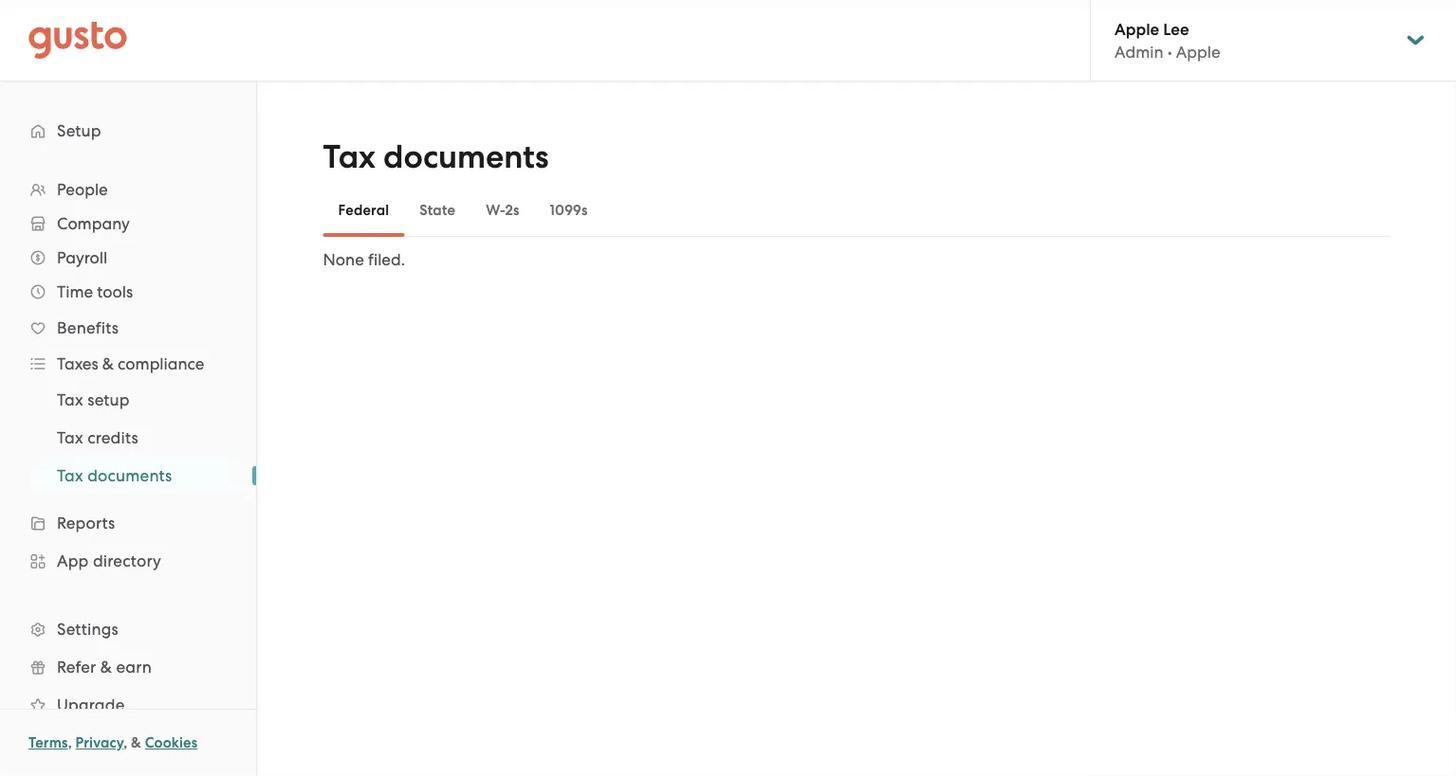 Task type: vqa. For each thing, say whether or not it's contained in the screenshot.
Tax for "TAX CREDITS" link
yes



Task type: describe. For each thing, give the bounding box(es) containing it.
state button
[[404, 188, 471, 233]]

home image
[[28, 21, 127, 59]]

time tools
[[57, 283, 133, 302]]

app directory link
[[19, 544, 237, 579]]

documents inside gusto navigation element
[[87, 467, 172, 486]]

apple lee admin • apple
[[1115, 19, 1220, 61]]

1099s
[[550, 202, 588, 219]]

none
[[323, 250, 364, 269]]

taxes & compliance
[[57, 355, 204, 374]]

upgrade link
[[19, 689, 237, 723]]

payroll
[[57, 249, 107, 267]]

payroll button
[[19, 241, 237, 275]]

w-2s button
[[471, 188, 535, 233]]

2 vertical spatial &
[[131, 735, 141, 752]]

setup
[[87, 391, 130, 410]]

earn
[[116, 658, 152, 677]]

1 vertical spatial apple
[[1176, 42, 1220, 61]]

tax credits link
[[34, 421, 237, 455]]

tax documents inside gusto navigation element
[[57, 467, 172, 486]]

tools
[[97, 283, 133, 302]]

setup
[[57, 121, 101, 140]]

tax documents link
[[34, 459, 237, 493]]

tax setup link
[[34, 383, 237, 417]]

0 vertical spatial documents
[[383, 138, 549, 176]]

gusto navigation element
[[0, 82, 256, 777]]

taxes & compliance button
[[19, 347, 237, 381]]

1 , from the left
[[68, 735, 72, 752]]

tax credits
[[57, 429, 138, 448]]

w-
[[486, 202, 505, 219]]

federal button
[[323, 188, 404, 233]]

credits
[[87, 429, 138, 448]]

company button
[[19, 207, 237, 241]]

settings
[[57, 620, 118, 639]]

tax up federal button
[[323, 138, 376, 176]]

list containing tax setup
[[0, 381, 256, 495]]

refer & earn link
[[19, 651, 237, 685]]

list containing people
[[0, 173, 256, 763]]

time tools button
[[19, 275, 237, 309]]

cookies button
[[145, 732, 198, 755]]

•
[[1167, 42, 1172, 61]]

2 , from the left
[[123, 735, 127, 752]]

admin
[[1115, 42, 1163, 61]]

settings link
[[19, 613, 237, 647]]

state
[[420, 202, 455, 219]]

lee
[[1163, 19, 1189, 39]]

app directory
[[57, 552, 161, 571]]

refer & earn
[[57, 658, 152, 677]]



Task type: locate. For each thing, give the bounding box(es) containing it.
& for earn
[[100, 658, 112, 677]]

tax down taxes
[[57, 391, 83, 410]]

none filed.
[[323, 250, 405, 269]]

w-2s
[[486, 202, 519, 219]]

0 horizontal spatial apple
[[1115, 19, 1159, 39]]

people button
[[19, 173, 237, 207]]

tax documents up state button
[[323, 138, 549, 176]]

& left earn
[[100, 658, 112, 677]]

terms link
[[28, 735, 68, 752]]

federal
[[338, 202, 389, 219]]

filed.
[[368, 250, 405, 269]]

tax for tax credits link
[[57, 429, 83, 448]]

terms , privacy , & cookies
[[28, 735, 198, 752]]

time
[[57, 283, 93, 302]]

& right taxes
[[102, 355, 114, 374]]

1 vertical spatial &
[[100, 658, 112, 677]]

list
[[0, 173, 256, 763], [0, 381, 256, 495]]

0 horizontal spatial tax documents
[[57, 467, 172, 486]]

reports
[[57, 514, 115, 533]]

0 vertical spatial apple
[[1115, 19, 1159, 39]]

& for compliance
[[102, 355, 114, 374]]

company
[[57, 214, 130, 233]]

tax documents down credits
[[57, 467, 172, 486]]

1 vertical spatial documents
[[87, 467, 172, 486]]

benefits
[[57, 319, 119, 338]]

taxes
[[57, 355, 98, 374]]

0 vertical spatial tax documents
[[323, 138, 549, 176]]

upgrade
[[57, 696, 125, 715]]

1099s button
[[535, 188, 603, 233]]

documents down tax credits link
[[87, 467, 172, 486]]

apple
[[1115, 19, 1159, 39], [1176, 42, 1220, 61]]

1 horizontal spatial tax documents
[[323, 138, 549, 176]]

documents
[[383, 138, 549, 176], [87, 467, 172, 486]]

& inside dropdown button
[[102, 355, 114, 374]]

cookies
[[145, 735, 198, 752]]

tax documents
[[323, 138, 549, 176], [57, 467, 172, 486]]

1 horizontal spatial ,
[[123, 735, 127, 752]]

1 horizontal spatial apple
[[1176, 42, 1220, 61]]

app
[[57, 552, 89, 571]]

tax
[[323, 138, 376, 176], [57, 391, 83, 410], [57, 429, 83, 448], [57, 467, 83, 486]]

0 vertical spatial &
[[102, 355, 114, 374]]

2 list from the top
[[0, 381, 256, 495]]

, down upgrade link
[[123, 735, 127, 752]]

tax for tax setup link
[[57, 391, 83, 410]]

directory
[[93, 552, 161, 571]]

tax forms tab list
[[323, 184, 1390, 237]]

apple right •
[[1176, 42, 1220, 61]]

1 horizontal spatial documents
[[383, 138, 549, 176]]

compliance
[[118, 355, 204, 374]]

terms
[[28, 735, 68, 752]]

&
[[102, 355, 114, 374], [100, 658, 112, 677], [131, 735, 141, 752]]

tax setup
[[57, 391, 130, 410]]

tax for tax documents link
[[57, 467, 83, 486]]

1 vertical spatial tax documents
[[57, 467, 172, 486]]

,
[[68, 735, 72, 752], [123, 735, 127, 752]]

benefits link
[[19, 311, 237, 345]]

tax left credits
[[57, 429, 83, 448]]

reports link
[[19, 507, 237, 541]]

0 horizontal spatial ,
[[68, 735, 72, 752]]

privacy link
[[75, 735, 123, 752]]

2s
[[505, 202, 519, 219]]

1 list from the top
[[0, 173, 256, 763]]

privacy
[[75, 735, 123, 752]]

refer
[[57, 658, 96, 677]]

apple up admin
[[1115, 19, 1159, 39]]

, left privacy at the left of the page
[[68, 735, 72, 752]]

setup link
[[19, 114, 237, 148]]

0 horizontal spatial documents
[[87, 467, 172, 486]]

documents up state button
[[383, 138, 549, 176]]

people
[[57, 180, 108, 199]]

tax down tax credits
[[57, 467, 83, 486]]

& left cookies
[[131, 735, 141, 752]]



